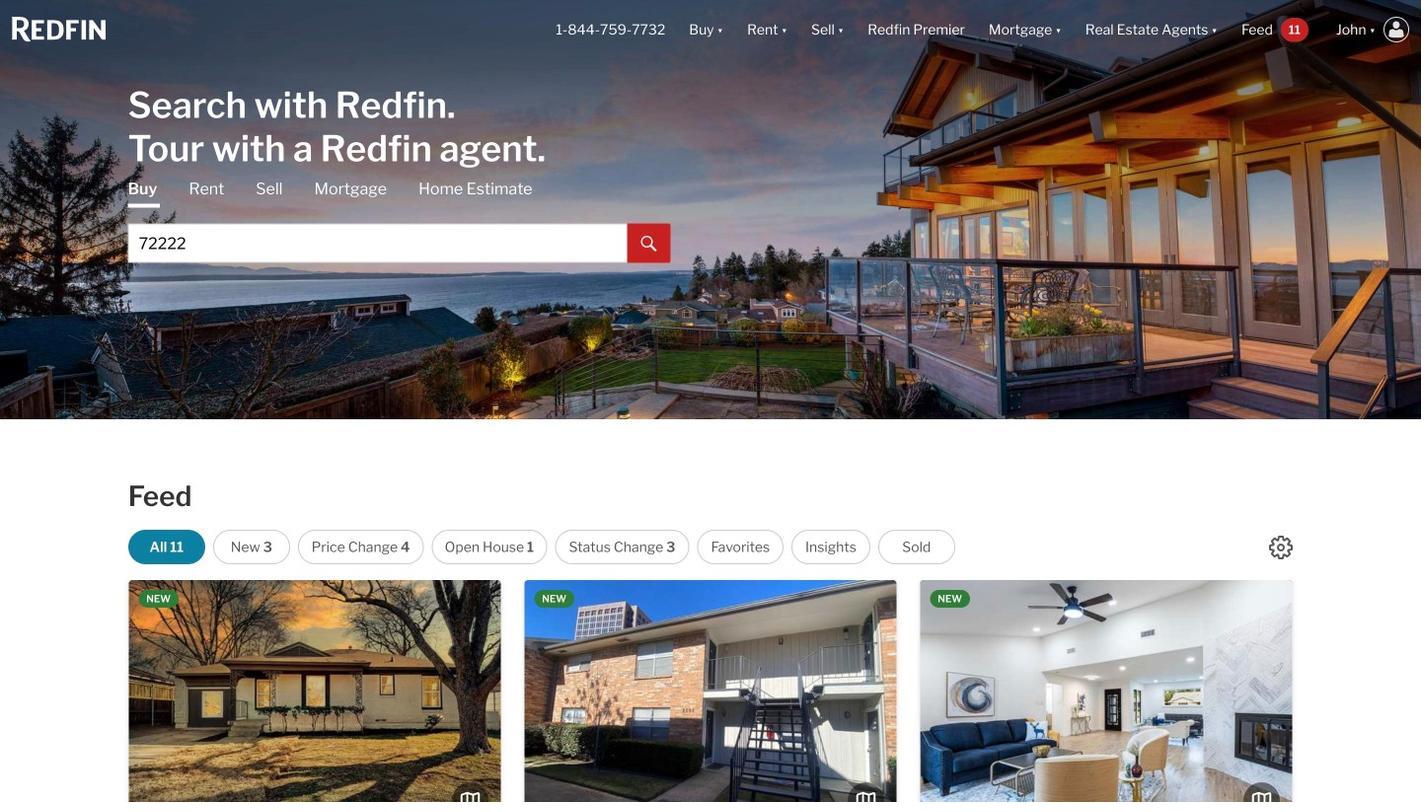 Task type: locate. For each thing, give the bounding box(es) containing it.
tab list
[[128, 178, 671, 263]]

All radio
[[128, 530, 205, 565]]

option group
[[128, 530, 956, 565]]

photo of 8095 meadow rd #236, dallas, tx 75231 image
[[525, 581, 897, 803], [897, 581, 1270, 803]]

photo of 2520 utica dr, dallas, tx 75227 image
[[129, 581, 501, 803], [501, 581, 874, 803]]

submit search image
[[641, 236, 657, 252]]

Insights radio
[[792, 530, 871, 565]]

photo of 3157 chapel downs dr, dallas, tx 75229 image
[[921, 581, 1293, 803], [1293, 581, 1422, 803]]

2 photo of 2520 utica dr, dallas, tx 75227 image from the left
[[501, 581, 874, 803]]

Price Change radio
[[298, 530, 424, 565]]



Task type: describe. For each thing, give the bounding box(es) containing it.
City, Address, School, Agent, ZIP search field
[[128, 224, 628, 263]]

2 photo of 8095 meadow rd #236, dallas, tx 75231 image from the left
[[897, 581, 1270, 803]]

1 photo of 8095 meadow rd #236, dallas, tx 75231 image from the left
[[525, 581, 897, 803]]

Favorites radio
[[698, 530, 784, 565]]

1 photo of 3157 chapel downs dr, dallas, tx 75229 image from the left
[[921, 581, 1293, 803]]

Status Change radio
[[555, 530, 690, 565]]

Open House radio
[[432, 530, 547, 565]]

1 photo of 2520 utica dr, dallas, tx 75227 image from the left
[[129, 581, 501, 803]]

2 photo of 3157 chapel downs dr, dallas, tx 75229 image from the left
[[1293, 581, 1422, 803]]

Sold radio
[[879, 530, 956, 565]]

New radio
[[213, 530, 290, 565]]



Task type: vqa. For each thing, say whether or not it's contained in the screenshot.
"photo of 2520 utica dr, dallas, tx 75227"
yes



